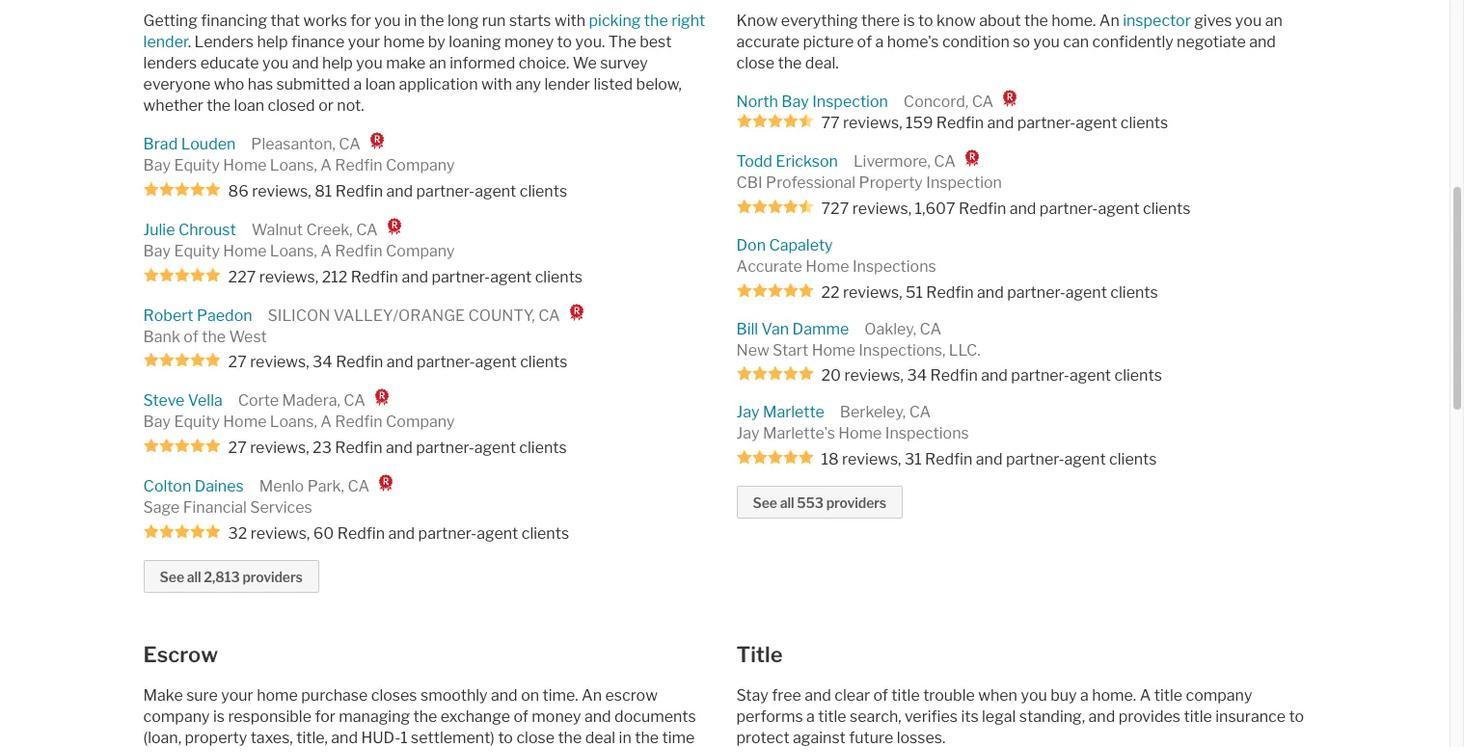 Task type: vqa. For each thing, say whether or not it's contained in the screenshot.


Task type: describe. For each thing, give the bounding box(es) containing it.
ca right berkeley,
[[910, 404, 932, 422]]

picking the right lender link
[[143, 12, 706, 51]]

a inside gives you an accurate picture of a home's condition so you can confidently negotiate and close the deal.
[[876, 33, 884, 51]]

accurate
[[737, 33, 800, 51]]

robert paedon link
[[143, 306, 252, 325]]

company inside stay free and clear of title trouble when you buy a home. a title company performs a title search, verifies its legal standing, and provides title insurance to protect against future losses.
[[1187, 687, 1253, 705]]

todd
[[737, 152, 773, 171]]

title up against
[[819, 708, 847, 727]]

32
[[228, 525, 247, 543]]

julie chroust link
[[143, 221, 236, 239]]

title up verifies
[[892, 687, 920, 705]]

and right title,
[[331, 730, 358, 748]]

clients for 22 reviews , 51 redfin and partner-agent clients
[[1111, 283, 1159, 302]]

, for 227 reviews , 212 redfin and partner-agent clients
[[315, 268, 319, 286]]

a for 81
[[321, 156, 332, 175]]

a up against
[[807, 708, 815, 727]]

valley/orange
[[334, 306, 465, 325]]

81
[[315, 182, 332, 201]]

ca right creek,
[[356, 221, 378, 239]]

reviews for 227 reviews , 212 redfin and partner-agent clients
[[259, 268, 315, 286]]

ca right madera,
[[344, 392, 366, 411]]

money inside . lenders help finance your home by loaning money to you. the best lenders educate you and help you make an informed choice. we survey everyone who has submitted a loan application with any lender listed below, whether the loan closed or not.
[[505, 33, 554, 51]]

0 horizontal spatial help
[[257, 33, 288, 51]]

documents
[[615, 708, 697, 727]]

of inside gives you an accurate picture of a home's condition so you can confidently negotiate and close the deal.
[[858, 33, 872, 51]]

you up "make"
[[375, 12, 401, 30]]

inspections,
[[859, 341, 946, 360]]

rating 4.9 out of 5 element for new start home inspections, llc.
[[737, 366, 814, 384]]

by
[[428, 33, 446, 51]]

and right 23
[[386, 439, 413, 458]]

concord,
[[904, 93, 969, 111]]

is inside make sure your home purchase closes smoothly and on time. an escrow company is responsible for managing the exchange of money and documents (loan, property taxes, title, and hud-1 settlement) to close the deal in the ti
[[213, 708, 225, 727]]

todd erickson
[[737, 152, 839, 171]]

closed
[[268, 97, 315, 115]]

deal.
[[806, 54, 839, 72]]

bay for 227 reviews , 212 redfin and partner-agent clients
[[143, 242, 171, 260]]

damme
[[793, 320, 849, 338]]

marlette's
[[763, 425, 836, 443]]

. lenders help finance your home by loaning money to you. the best lenders educate you and help you make an informed choice. we survey everyone who has submitted a loan application with any lender listed below, whether the loan closed or not.
[[143, 33, 682, 115]]

the up so
[[1025, 12, 1049, 30]]

start
[[773, 341, 809, 360]]

starts
[[509, 12, 552, 30]]

cbi professional property inspection
[[737, 174, 1003, 192]]

an inside make sure your home purchase closes smoothly and on time. an escrow company is responsible for managing the exchange of money and documents (loan, property taxes, title, and hud-1 settlement) to close the deal in the ti
[[582, 687, 602, 705]]

ca down not.
[[339, 135, 361, 153]]

the left deal
[[558, 730, 582, 748]]

berkeley, ca
[[840, 404, 932, 422]]

know everything there is to know about the home. an inspector
[[737, 12, 1192, 30]]

llc.
[[949, 341, 981, 360]]

partner- for 32 reviews , 60 redfin and partner-agent clients
[[418, 525, 477, 543]]

inspector
[[1124, 12, 1192, 30]]

brad louden
[[143, 135, 236, 153]]

livermore,
[[854, 152, 931, 171]]

and left provides
[[1089, 708, 1116, 727]]

partner- for 27 reviews , 23 redfin and partner-agent clients
[[416, 439, 475, 458]]

, for 727 reviews , 1,607 redfin and partner-agent clients
[[909, 200, 912, 218]]

concord, ca
[[904, 93, 994, 111]]

and right 81
[[386, 182, 413, 201]]

34 for 27 reviews
[[313, 354, 333, 372]]

the up 'by'
[[420, 12, 444, 30]]

partner- for 727 reviews , 1,607 redfin and partner-agent clients
[[1040, 200, 1099, 218]]

an inside gives you an accurate picture of a home's condition so you can confidently negotiate and close the deal.
[[1266, 12, 1283, 30]]

menlo park, ca
[[259, 478, 370, 496]]

for inside make sure your home purchase closes smoothly and on time. an escrow company is responsible for managing the exchange of money and documents (loan, property taxes, title, and hud-1 settlement) to close the deal in the ti
[[315, 708, 336, 727]]

erickson
[[776, 152, 839, 171]]

clients for 20 reviews , 34 redfin and partner-agent clients
[[1115, 367, 1163, 385]]

colton daines link
[[143, 478, 244, 496]]

and down concord, ca
[[988, 114, 1015, 132]]

brad
[[143, 135, 178, 153]]

, for 27 reviews , 23 redfin and partner-agent clients
[[306, 439, 309, 458]]

redfin for 727 reviews , 1,607 redfin and partner-agent clients
[[959, 200, 1007, 218]]

you up 'has'
[[262, 54, 289, 72]]

county,
[[469, 306, 535, 325]]

loaning
[[449, 33, 501, 51]]

trouble
[[924, 687, 975, 705]]

redfin for 77 reviews , 159 redfin and partner-agent clients
[[937, 114, 984, 132]]

clients for 18 reviews , 31 redfin and partner-agent clients
[[1110, 451, 1158, 469]]

money inside make sure your home purchase closes smoothly and on time. an escrow company is responsible for managing the exchange of money and documents (loan, property taxes, title, and hud-1 settlement) to close the deal in the ti
[[532, 708, 581, 727]]

0 vertical spatial with
[[555, 12, 586, 30]]

of inside make sure your home purchase closes smoothly and on time. an escrow company is responsible for managing the exchange of money and documents (loan, property taxes, title, and hud-1 settlement) to close the deal in the ti
[[514, 708, 529, 727]]

, for 86 reviews , 81 redfin and partner-agent clients
[[308, 182, 311, 201]]

property
[[185, 730, 247, 748]]

rating 5.0 out of 5 element for chroust
[[143, 267, 221, 285]]

agent for 32 reviews , 60 redfin and partner-agent clients
[[477, 525, 519, 543]]

of inside stay free and clear of title trouble when you buy a home. a title company performs a title search, verifies its legal standing, and provides title insurance to protect against future losses.
[[874, 687, 889, 705]]

so
[[1014, 33, 1031, 51]]

to up home's
[[919, 12, 934, 30]]

reviews for 20 reviews , 34 redfin and partner-agent clients
[[845, 367, 901, 385]]

free
[[772, 687, 802, 705]]

reviews for 27 reviews , 23 redfin and partner-agent clients
[[250, 439, 306, 458]]

home for 18 reviews , 31 redfin and partner-agent clients
[[839, 425, 882, 443]]

company for corte madera, ca
[[386, 413, 455, 432]]

and right 60
[[388, 525, 415, 543]]

legal
[[982, 708, 1017, 727]]

the inside . lenders help finance your home by loaning money to you. the best lenders educate you and help you make an informed choice. we survey everyone who has submitted a loan application with any lender listed below, whether the loan closed or not.
[[207, 97, 231, 115]]

long
[[448, 12, 479, 30]]

reviews for 27 reviews , 34 redfin and partner-agent clients
[[250, 354, 306, 372]]

agent for 18 reviews , 31 redfin and partner-agent clients
[[1065, 451, 1107, 469]]

title up provides
[[1155, 687, 1183, 705]]

22
[[822, 283, 840, 302]]

verifies
[[905, 708, 958, 727]]

rating 4.7 out of 5 element
[[737, 113, 814, 131]]

553
[[797, 495, 824, 512]]

managing
[[339, 708, 410, 727]]

loans, for 86 reviews
[[270, 156, 317, 175]]

van
[[762, 320, 790, 338]]

performs
[[737, 708, 804, 727]]

you right gives
[[1236, 12, 1263, 30]]

corte madera, ca
[[238, 392, 366, 411]]

86 reviews , 81 redfin and partner-agent clients
[[228, 182, 568, 201]]

a for 212
[[321, 242, 332, 260]]

and up llc.
[[978, 283, 1004, 302]]

insurance
[[1216, 708, 1286, 727]]

and left on
[[491, 687, 518, 705]]

159
[[906, 114, 934, 132]]

smoothly
[[421, 687, 488, 705]]

company for pleasanton, ca
[[386, 156, 455, 175]]

you right so
[[1034, 33, 1060, 51]]

lender inside picking the right lender
[[143, 33, 188, 51]]

to inside . lenders help finance your home by loaning money to you. the best lenders educate you and help you make an informed choice. we survey everyone who has submitted a loan application with any lender listed below, whether the loan closed or not.
[[557, 33, 572, 51]]

clients for 86 reviews , 81 redfin and partner-agent clients
[[520, 182, 568, 201]]

who
[[214, 75, 245, 94]]

redfin for 27 reviews , 23 redfin and partner-agent clients
[[335, 439, 383, 458]]

and right the 1,607
[[1010, 200, 1037, 218]]

1 vertical spatial help
[[322, 54, 353, 72]]

rating 4.9 out of 5 element for sage financial services
[[143, 524, 221, 542]]

financial
[[183, 499, 247, 517]]

your inside . lenders help finance your home by loaning money to you. the best lenders educate you and help you make an informed choice. we survey everyone who has submitted a loan application with any lender listed below, whether the loan closed or not.
[[348, 33, 380, 51]]

north bay inspection
[[737, 93, 889, 111]]

the down documents
[[635, 730, 659, 748]]

727
[[822, 200, 850, 218]]

and down 22 reviews , 51 redfin and partner-agent clients on the top of the page
[[982, 367, 1008, 385]]

partner- for 27 reviews , 34 redfin and partner-agent clients
[[417, 354, 475, 372]]

to inside make sure your home purchase closes smoothly and on time. an escrow company is responsible for managing the exchange of money and documents (loan, property taxes, title, and hud-1 settlement) to close the deal in the ti
[[498, 730, 513, 748]]

west
[[229, 328, 267, 346]]

the up settlement)
[[414, 708, 438, 727]]

clients for 32 reviews , 60 redfin and partner-agent clients
[[522, 525, 569, 543]]

make sure your home purchase closes smoothly and on time. an escrow company is responsible for managing the exchange of money and documents (loan, property taxes, title, and hud-1 settlement) to close the deal in the ti
[[143, 687, 697, 748]]

agent for 227 reviews , 212 redfin and partner-agent clients
[[490, 268, 532, 286]]

gives you an accurate picture of a home's condition so you can confidently negotiate and close the deal.
[[737, 12, 1283, 72]]

jay marlette's home inspections
[[737, 425, 970, 443]]

727 reviews , 1,607 redfin and partner-agent clients
[[822, 200, 1191, 218]]

clients for 227 reviews , 212 redfin and partner-agent clients
[[535, 268, 583, 286]]

and up silicon valley/orange county, ca at left
[[402, 268, 429, 286]]

equity for louden
[[174, 156, 220, 175]]

the inside gives you an accurate picture of a home's condition so you can confidently negotiate and close the deal.
[[778, 54, 802, 72]]

providers for 32
[[243, 569, 303, 586]]

home inside make sure your home purchase closes smoothly and on time. an escrow company is responsible for managing the exchange of money and documents (loan, property taxes, title, and hud-1 settlement) to close the deal in the ti
[[257, 687, 298, 705]]

company for walnut creek, ca
[[386, 242, 455, 260]]

protect
[[737, 730, 790, 748]]

agent for 20 reviews , 34 redfin and partner-agent clients
[[1070, 367, 1112, 385]]

with inside . lenders help finance your home by loaning money to you. the best lenders educate you and help you make an informed choice. we survey everyone who has submitted a loan application with any lender listed below, whether the loan closed or not.
[[482, 75, 512, 94]]

when
[[979, 687, 1018, 705]]

ca right county,
[[539, 306, 560, 325]]

bill van damme
[[737, 320, 849, 338]]

20 reviews , 34 redfin and partner-agent clients
[[822, 367, 1163, 385]]

bay for 86 reviews , 81 redfin and partner-agent clients
[[143, 156, 171, 175]]

227
[[228, 268, 256, 286]]

sure
[[186, 687, 218, 705]]

bay up rating 4.7 out of 5 element
[[782, 93, 809, 111]]

and right free
[[805, 687, 832, 705]]

don capalety link
[[737, 236, 833, 255]]

colton daines
[[143, 478, 244, 496]]

reviews for 77 reviews , 159 redfin and partner-agent clients
[[844, 114, 900, 132]]

pleasanton, ca
[[251, 135, 361, 153]]

close inside gives you an accurate picture of a home's condition so you can confidently negotiate and close the deal.
[[737, 54, 775, 72]]

agent for 27 reviews , 34 redfin and partner-agent clients
[[475, 354, 517, 372]]

north
[[737, 93, 779, 111]]

deal
[[585, 730, 616, 748]]

todd erickson link
[[737, 152, 839, 171]]

a right buy
[[1081, 687, 1089, 705]]

escrow
[[606, 687, 658, 705]]

32 reviews , 60 redfin and partner-agent clients
[[228, 525, 569, 543]]

standing,
[[1020, 708, 1086, 727]]

2,813
[[204, 569, 240, 586]]

reviews for 18 reviews , 31 redfin and partner-agent clients
[[843, 451, 899, 469]]

providers for 18
[[827, 495, 887, 512]]

redfin up 86 reviews , 81 redfin and partner-agent clients
[[335, 156, 383, 175]]

or
[[319, 97, 334, 115]]

purchase
[[301, 687, 368, 705]]

ca up the 1,607
[[934, 152, 956, 171]]

getting financing that works for you in the long run starts with
[[143, 12, 586, 30]]

lender inside . lenders help finance your home by loaning money to you. the best lenders educate you and help you make an informed choice. we survey everyone who has submitted a loan application with any lender listed below, whether the loan closed or not.
[[545, 75, 591, 94]]

your inside make sure your home purchase closes smoothly and on time. an escrow company is responsible for managing the exchange of money and documents (loan, property taxes, title, and hud-1 settlement) to close the deal in the ti
[[221, 687, 254, 705]]

27 for 27 reviews , 23 redfin and partner-agent clients
[[228, 439, 247, 458]]

bank of the west
[[143, 328, 267, 346]]

jay for jay marlette
[[737, 404, 760, 422]]

silicon
[[268, 306, 330, 325]]

bill van damme link
[[737, 320, 849, 338]]

agent for 22 reviews , 51 redfin and partner-agent clients
[[1066, 283, 1108, 302]]

steve vella
[[143, 392, 223, 411]]

not.
[[337, 97, 364, 115]]

clear
[[835, 687, 871, 705]]

27 for 27 reviews , 34 redfin and partner-agent clients
[[228, 354, 247, 372]]



Task type: locate. For each thing, give the bounding box(es) containing it.
1 horizontal spatial an
[[1100, 12, 1120, 30]]

bay equity home loans, a redfin company for 86 reviews
[[143, 156, 455, 175]]

a inside . lenders help finance your home by loaning money to you. the best lenders educate you and help you make an informed choice. we survey everyone who has submitted a loan application with any lender listed below, whether the loan closed or not.
[[354, 75, 362, 94]]

close inside make sure your home purchase closes smoothly and on time. an escrow company is responsible for managing the exchange of money and documents (loan, property taxes, title, and hud-1 settlement) to close the deal in the ti
[[517, 730, 555, 748]]

home down corte
[[223, 413, 267, 432]]

3 equity from the top
[[174, 413, 220, 432]]

partner- for 86 reviews , 81 redfin and partner-agent clients
[[416, 182, 475, 201]]

0 horizontal spatial an
[[429, 54, 447, 72]]

see for jay
[[753, 495, 778, 512]]

0 horizontal spatial for
[[315, 708, 336, 727]]

equity for chroust
[[174, 242, 220, 260]]

partner- for 77 reviews , 159 redfin and partner-agent clients
[[1018, 114, 1076, 132]]

closes
[[371, 687, 417, 705]]

ca right park,
[[348, 478, 370, 496]]

0 vertical spatial close
[[737, 54, 775, 72]]

0 horizontal spatial loan
[[234, 97, 265, 115]]

1
[[401, 730, 408, 748]]

2 bay equity home loans, a redfin company from the top
[[143, 242, 455, 260]]

1 horizontal spatial 34
[[908, 367, 927, 385]]

0 vertical spatial an
[[1266, 12, 1283, 30]]

1 horizontal spatial inspection
[[927, 174, 1003, 192]]

1 vertical spatial loan
[[234, 97, 265, 115]]

to down exchange
[[498, 730, 513, 748]]

agent for 27 reviews , 23 redfin and partner-agent clients
[[475, 439, 516, 458]]

of down robert paedon
[[184, 328, 199, 346]]

1 horizontal spatial an
[[1266, 12, 1283, 30]]

0 horizontal spatial company
[[143, 708, 210, 727]]

0 vertical spatial inspections
[[853, 257, 937, 276]]

you.
[[576, 33, 605, 51]]

, left 23
[[306, 439, 309, 458]]

0 horizontal spatial inspection
[[813, 93, 889, 111]]

home for 227 reviews , 212 redfin and partner-agent clients
[[223, 242, 267, 260]]

0 horizontal spatial lender
[[143, 33, 188, 51]]

the down who
[[207, 97, 231, 115]]

the inside picking the right lender
[[645, 12, 669, 30]]

hud-
[[361, 730, 401, 748]]

and
[[1250, 33, 1277, 51], [292, 54, 319, 72], [988, 114, 1015, 132], [386, 182, 413, 201], [1010, 200, 1037, 218], [402, 268, 429, 286], [978, 283, 1004, 302], [387, 354, 414, 372], [982, 367, 1008, 385], [386, 439, 413, 458], [976, 451, 1003, 469], [388, 525, 415, 543], [491, 687, 518, 705], [805, 687, 832, 705], [585, 708, 612, 727], [1089, 708, 1116, 727], [331, 730, 358, 748]]

with up the you.
[[555, 12, 586, 30]]

inspections up 51 on the top right of the page
[[853, 257, 937, 276]]

1 horizontal spatial close
[[737, 54, 775, 72]]

walnut creek, ca
[[252, 221, 378, 239]]

1 vertical spatial inspection
[[927, 174, 1003, 192]]

money down starts
[[505, 33, 554, 51]]

ca up the inspections,
[[920, 320, 942, 338]]

home down berkeley,
[[839, 425, 882, 443]]

1 vertical spatial equity
[[174, 242, 220, 260]]

home.
[[1052, 12, 1097, 30], [1093, 687, 1137, 705]]

all for 18 reviews
[[780, 495, 795, 512]]

1 horizontal spatial with
[[555, 12, 586, 30]]

, for 77 reviews , 159 redfin and partner-agent clients
[[900, 114, 903, 132]]

rating 4.9 out of 5 element up colton daines
[[143, 438, 221, 457]]

redfin right 212 at the top
[[351, 268, 399, 286]]

0 horizontal spatial see
[[160, 569, 184, 586]]

reviews up menlo
[[250, 439, 306, 458]]

0 vertical spatial 27
[[228, 354, 247, 372]]

an up confidently
[[1100, 12, 1120, 30]]

brad louden link
[[143, 135, 236, 153]]

1 vertical spatial an
[[429, 54, 447, 72]]

, for 22 reviews , 51 redfin and partner-agent clients
[[900, 283, 903, 302]]

redfin
[[937, 114, 984, 132], [335, 156, 383, 175], [336, 182, 383, 201], [959, 200, 1007, 218], [335, 242, 383, 260], [351, 268, 399, 286], [927, 283, 974, 302], [336, 354, 384, 372], [931, 367, 978, 385], [335, 413, 383, 432], [335, 439, 383, 458], [926, 451, 973, 469], [338, 525, 385, 543]]

1 vertical spatial lender
[[545, 75, 591, 94]]

rating 4.9 out of 5 element
[[737, 282, 814, 301], [143, 353, 221, 371], [737, 366, 814, 384], [143, 438, 221, 457], [737, 450, 814, 468], [143, 524, 221, 542]]

, left 81
[[308, 182, 311, 201]]

bay down brad
[[143, 156, 171, 175]]

31
[[905, 451, 922, 469]]

home up 22
[[806, 257, 850, 276]]

2 27 from the top
[[228, 439, 247, 458]]

2 company from the top
[[386, 242, 455, 260]]

reviews down jay marlette's home inspections at the bottom right of page
[[843, 451, 899, 469]]

taxes,
[[251, 730, 293, 748]]

2 vertical spatial company
[[386, 413, 455, 432]]

redfin for 27 reviews , 34 redfin and partner-agent clients
[[336, 354, 384, 372]]

home. up can
[[1052, 12, 1097, 30]]

home up responsible
[[257, 687, 298, 705]]

getting
[[143, 12, 198, 30]]

gives
[[1195, 12, 1233, 30]]

title right provides
[[1185, 708, 1213, 727]]

rating 4.9 out of 5 element for jay marlette's home inspections
[[737, 450, 814, 468]]

0 vertical spatial lender
[[143, 33, 188, 51]]

2 loans, from the top
[[270, 242, 317, 260]]

0 horizontal spatial with
[[482, 75, 512, 94]]

money down time. at bottom
[[532, 708, 581, 727]]

0 vertical spatial loans,
[[270, 156, 317, 175]]

creek,
[[306, 221, 353, 239]]

reviews up walnut in the left of the page
[[252, 182, 308, 201]]

1 bay equity home loans, a redfin company from the top
[[143, 156, 455, 175]]

home. inside stay free and clear of title trouble when you buy a home. a title company performs a title search, verifies its legal standing, and provides title insurance to protect against future losses.
[[1093, 687, 1137, 705]]

home inside . lenders help finance your home by loaning money to you. the best lenders educate you and help you make an informed choice. we survey everyone who has submitted a loan application with any lender listed below, whether the loan closed or not.
[[384, 33, 425, 51]]

loan down 'has'
[[234, 97, 265, 115]]

and right negotiate
[[1250, 33, 1277, 51]]

1 horizontal spatial lender
[[545, 75, 591, 94]]

equity
[[174, 156, 220, 175], [174, 242, 220, 260], [174, 413, 220, 432]]

loan down "make"
[[365, 75, 396, 94]]

and up deal
[[585, 708, 612, 727]]

reviews down 'new start home inspections, llc.'
[[845, 367, 901, 385]]

0 vertical spatial home.
[[1052, 12, 1097, 30]]

1 horizontal spatial in
[[619, 730, 632, 748]]

reviews
[[844, 114, 900, 132], [252, 182, 308, 201], [853, 200, 909, 218], [259, 268, 315, 286], [844, 283, 900, 302], [250, 354, 306, 372], [845, 367, 901, 385], [250, 439, 306, 458], [843, 451, 899, 469], [251, 525, 307, 543]]

educate
[[200, 54, 259, 72]]

27 reviews , 34 redfin and partner-agent clients
[[228, 354, 568, 372]]

redfin for 18 reviews , 31 redfin and partner-agent clients
[[926, 451, 973, 469]]

, left 60
[[307, 525, 310, 543]]

0 vertical spatial company
[[386, 156, 455, 175]]

clients for 77 reviews , 159 redfin and partner-agent clients
[[1121, 114, 1169, 132]]

make
[[386, 54, 426, 72]]

1 vertical spatial providers
[[243, 569, 303, 586]]

lender down we
[[545, 75, 591, 94]]

bay down "steve" at the bottom left
[[143, 413, 171, 432]]

agent for 77 reviews , 159 redfin and partner-agent clients
[[1076, 114, 1118, 132]]

0 horizontal spatial home
[[257, 687, 298, 705]]

equity down julie chroust link
[[174, 242, 220, 260]]

rating 5.0 out of 5 element for louden
[[143, 181, 221, 200]]

1 horizontal spatial is
[[904, 12, 915, 30]]

redfin down llc.
[[931, 367, 978, 385]]

3 bay equity home loans, a redfin company from the top
[[143, 413, 455, 432]]

0 vertical spatial an
[[1100, 12, 1120, 30]]

bay equity home loans, a redfin company down 'walnut creek, ca'
[[143, 242, 455, 260]]

the up "best"
[[645, 12, 669, 30]]

redfin for 227 reviews , 212 redfin and partner-agent clients
[[351, 268, 399, 286]]

1 vertical spatial all
[[187, 569, 201, 586]]

redfin up 212 at the top
[[335, 242, 383, 260]]

redfin right 81
[[336, 182, 383, 201]]

reviews for 22 reviews , 51 redfin and partner-agent clients
[[844, 283, 900, 302]]

2 rating 5.0 out of 5 element from the top
[[143, 267, 221, 285]]

1 horizontal spatial loan
[[365, 75, 396, 94]]

0 horizontal spatial all
[[187, 569, 201, 586]]

2 equity from the top
[[174, 242, 220, 260]]

stay free and clear of title trouble when you buy a home. a title company performs a title search, verifies its legal standing, and provides title insurance to protect against future losses.
[[737, 687, 1305, 748]]

0 vertical spatial inspection
[[813, 93, 889, 111]]

0 vertical spatial in
[[404, 12, 417, 30]]

0 vertical spatial home
[[384, 33, 425, 51]]

partner- for 227 reviews , 212 redfin and partner-agent clients
[[432, 268, 490, 286]]

robert
[[143, 306, 194, 325]]

1 vertical spatial for
[[315, 708, 336, 727]]

1 horizontal spatial for
[[351, 12, 371, 30]]

the down paedon
[[202, 328, 226, 346]]

close down on
[[517, 730, 555, 748]]

rating 4.9 out of 5 element for bank of the west
[[143, 353, 221, 371]]

choice.
[[519, 54, 570, 72]]

home for 27 reviews , 23 redfin and partner-agent clients
[[223, 413, 267, 432]]

bank
[[143, 328, 180, 346]]

0 vertical spatial loan
[[365, 75, 396, 94]]

search,
[[850, 708, 902, 727]]

rating 4.9 out of 5 element down "bank"
[[143, 353, 221, 371]]

reviews right 22
[[844, 283, 900, 302]]

agent
[[1076, 114, 1118, 132], [475, 182, 517, 201], [1099, 200, 1140, 218], [490, 268, 532, 286], [1066, 283, 1108, 302], [475, 354, 517, 372], [1070, 367, 1112, 385], [475, 439, 516, 458], [1065, 451, 1107, 469], [477, 525, 519, 543]]

for down the purchase
[[315, 708, 336, 727]]

23
[[313, 439, 332, 458]]

0 vertical spatial your
[[348, 33, 380, 51]]

clients for 27 reviews , 34 redfin and partner-agent clients
[[520, 354, 568, 372]]

ca up the 77 reviews , 159 redfin and partner-agent clients
[[972, 93, 994, 111]]

227 reviews , 212 redfin and partner-agent clients
[[228, 268, 583, 286]]

cbi
[[737, 174, 763, 192]]

julie chroust
[[143, 221, 236, 239]]

you left "make"
[[356, 54, 383, 72]]

and inside gives you an accurate picture of a home's condition so you can confidently negotiate and close the deal.
[[1250, 33, 1277, 51]]

settlement)
[[411, 730, 495, 748]]

company up 86 reviews , 81 redfin and partner-agent clients
[[386, 156, 455, 175]]

redfin for 86 reviews , 81 redfin and partner-agent clients
[[336, 182, 383, 201]]

1 horizontal spatial providers
[[827, 495, 887, 512]]

0 vertical spatial money
[[505, 33, 554, 51]]

partner- for 22 reviews , 51 redfin and partner-agent clients
[[1008, 283, 1066, 302]]

1 vertical spatial rating 5.0 out of 5 element
[[143, 267, 221, 285]]

reviews up silicon
[[259, 268, 315, 286]]

home
[[384, 33, 425, 51], [257, 687, 298, 705]]

in inside make sure your home purchase closes smoothly and on time. an escrow company is responsible for managing the exchange of money and documents (loan, property taxes, title, and hud-1 settlement) to close the deal in the ti
[[619, 730, 632, 748]]

jay for jay marlette's home inspections
[[737, 425, 760, 443]]

redfin right 51 on the top right of the page
[[927, 283, 974, 302]]

all for 32 reviews
[[187, 569, 201, 586]]

redfin down concord, ca
[[937, 114, 984, 132]]

, left the 1,607
[[909, 200, 912, 218]]

, up madera,
[[306, 354, 309, 372]]

reviews right 77
[[844, 114, 900, 132]]

0 vertical spatial providers
[[827, 495, 887, 512]]

0 vertical spatial bay equity home loans, a redfin company
[[143, 156, 455, 175]]

212
[[322, 268, 348, 286]]

0 horizontal spatial is
[[213, 708, 225, 727]]

0 horizontal spatial 34
[[313, 354, 333, 372]]

agent for 86 reviews , 81 redfin and partner-agent clients
[[475, 182, 517, 201]]

redfin right the 1,607
[[959, 200, 1007, 218]]

1 vertical spatial inspections
[[886, 425, 970, 443]]

accurate
[[737, 257, 803, 276]]

0 horizontal spatial an
[[582, 687, 602, 705]]

home for 20 reviews , 34 redfin and partner-agent clients
[[812, 341, 856, 360]]

in up "make"
[[404, 12, 417, 30]]

1 27 from the top
[[228, 354, 247, 372]]

chroust
[[178, 221, 236, 239]]

marlette
[[763, 404, 825, 422]]

home up 227
[[223, 242, 267, 260]]

professional
[[766, 174, 856, 192]]

there
[[862, 12, 901, 30]]

0 vertical spatial jay
[[737, 404, 760, 422]]

rating 5.0 out of 5 element
[[143, 181, 221, 200], [143, 267, 221, 285]]

1 horizontal spatial help
[[322, 54, 353, 72]]

2 vertical spatial loans,
[[270, 413, 317, 432]]

inspection up the 1,607
[[927, 174, 1003, 192]]

to inside stay free and clear of title trouble when you buy a home. a title company performs a title search, verifies its legal standing, and provides title insurance to protect against future losses.
[[1290, 708, 1305, 727]]

and inside . lenders help finance your home by loaning money to you. the best lenders educate you and help you make an informed choice. we survey everyone who has submitted a loan application with any lender listed below, whether the loan closed or not.
[[292, 54, 319, 72]]

0 vertical spatial all
[[780, 495, 795, 512]]

1 vertical spatial loans,
[[270, 242, 317, 260]]

corte
[[238, 392, 279, 411]]

1 vertical spatial with
[[482, 75, 512, 94]]

with down informed on the top
[[482, 75, 512, 94]]

0 vertical spatial see
[[753, 495, 778, 512]]

bay equity home loans, a redfin company for 227 reviews
[[143, 242, 455, 260]]

0 vertical spatial rating 5.0 out of 5 element
[[143, 181, 221, 200]]

equity down vella
[[174, 413, 220, 432]]

1 company from the top
[[386, 156, 455, 175]]

1 vertical spatial close
[[517, 730, 555, 748]]

bay for 27 reviews , 23 redfin and partner-agent clients
[[143, 413, 171, 432]]

1 horizontal spatial your
[[348, 33, 380, 51]]

about
[[980, 12, 1022, 30]]

you inside stay free and clear of title trouble when you buy a home. a title company performs a title search, verifies its legal standing, and provides title insurance to protect against future losses.
[[1021, 687, 1048, 705]]

in right deal
[[619, 730, 632, 748]]

reviews down west
[[250, 354, 306, 372]]

the
[[420, 12, 444, 30], [645, 12, 669, 30], [1025, 12, 1049, 30], [778, 54, 802, 72], [207, 97, 231, 115], [202, 328, 226, 346], [414, 708, 438, 727], [558, 730, 582, 748], [635, 730, 659, 748]]

lender
[[143, 33, 188, 51], [545, 75, 591, 94]]

a down there
[[876, 33, 884, 51]]

home down damme
[[812, 341, 856, 360]]

inspections inside don capalety accurate home inspections
[[853, 257, 937, 276]]

0 vertical spatial is
[[904, 12, 915, 30]]

0 horizontal spatial your
[[221, 687, 254, 705]]

clients for 727 reviews , 1,607 redfin and partner-agent clients
[[1144, 200, 1191, 218]]

, for 18 reviews , 31 redfin and partner-agent clients
[[899, 451, 902, 469]]

listed
[[594, 75, 633, 94]]

rating 4.6 out of 5 element
[[737, 199, 814, 217]]

and down valley/orange
[[387, 354, 414, 372]]

vella
[[188, 392, 223, 411]]

0 vertical spatial equity
[[174, 156, 220, 175]]

its
[[962, 708, 979, 727]]

julie
[[143, 221, 175, 239]]

rating 5.0 out of 5 element up julie chroust link
[[143, 181, 221, 200]]

a up 81
[[321, 156, 332, 175]]

1 vertical spatial money
[[532, 708, 581, 727]]

1 vertical spatial in
[[619, 730, 632, 748]]

don capalety accurate home inspections
[[737, 236, 937, 276]]

of down there
[[858, 33, 872, 51]]

to left the you.
[[557, 33, 572, 51]]

clients for 27 reviews , 23 redfin and partner-agent clients
[[520, 439, 567, 458]]

company inside make sure your home purchase closes smoothly and on time. an escrow company is responsible for managing the exchange of money and documents (loan, property taxes, title, and hud-1 settlement) to close the deal in the ti
[[143, 708, 210, 727]]

company up 27 reviews , 23 redfin and partner-agent clients
[[386, 413, 455, 432]]

providers right 2,813
[[243, 569, 303, 586]]

1 vertical spatial is
[[213, 708, 225, 727]]

loans, for 27 reviews
[[270, 413, 317, 432]]

losses.
[[897, 730, 946, 748]]

loan
[[365, 75, 396, 94], [234, 97, 265, 115]]

all left 2,813
[[187, 569, 201, 586]]

bill
[[737, 320, 759, 338]]

help down finance
[[322, 54, 353, 72]]

1 equity from the top
[[174, 156, 220, 175]]

1 vertical spatial company
[[386, 242, 455, 260]]

bay equity home loans, a redfin company for 27 reviews
[[143, 413, 455, 432]]

a inside stay free and clear of title trouble when you buy a home. a title company performs a title search, verifies its legal standing, and provides title insurance to protect against future losses.
[[1140, 687, 1152, 705]]

partner- for 18 reviews , 31 redfin and partner-agent clients
[[1006, 451, 1065, 469]]

title
[[892, 687, 920, 705], [1155, 687, 1183, 705], [819, 708, 847, 727], [1185, 708, 1213, 727]]

2 vertical spatial bay equity home loans, a redfin company
[[143, 413, 455, 432]]

rating 4.9 out of 5 element down sage at the left bottom
[[143, 524, 221, 542]]

inspection
[[813, 93, 889, 111], [927, 174, 1003, 192]]

is up property
[[213, 708, 225, 727]]

pleasanton,
[[251, 135, 336, 153]]

reviews for 727 reviews , 1,607 redfin and partner-agent clients
[[853, 200, 909, 218]]

lenders
[[194, 33, 254, 51]]

redfin for 32 reviews , 60 redfin and partner-agent clients
[[338, 525, 385, 543]]

home's
[[888, 33, 939, 51]]

0 vertical spatial company
[[1187, 687, 1253, 705]]

2 vertical spatial equity
[[174, 413, 220, 432]]

on
[[521, 687, 540, 705]]

and right 31
[[976, 451, 1003, 469]]

redfin up 27 reviews , 23 redfin and partner-agent clients
[[335, 413, 383, 432]]

an inside . lenders help finance your home by loaning money to you. the best lenders educate you and help you make an informed choice. we survey everyone who has submitted a loan application with any lender listed below, whether the loan closed or not.
[[429, 54, 447, 72]]

3 loans, from the top
[[270, 413, 317, 432]]

providers right 553
[[827, 495, 887, 512]]

1 rating 5.0 out of 5 element from the top
[[143, 181, 221, 200]]

works
[[303, 12, 347, 30]]

27 down west
[[228, 354, 247, 372]]

60
[[313, 525, 334, 543]]

an right time. at bottom
[[582, 687, 602, 705]]

loans,
[[270, 156, 317, 175], [270, 242, 317, 260], [270, 413, 317, 432]]

jay marlette
[[737, 404, 825, 422]]

picking the right lender
[[143, 12, 706, 51]]

a
[[876, 33, 884, 51], [354, 75, 362, 94], [1081, 687, 1089, 705], [807, 708, 815, 727]]

1 vertical spatial see
[[160, 569, 184, 586]]

application
[[399, 75, 478, 94]]

rating 4.9 out of 5 element down the marlette's
[[737, 450, 814, 468]]

negotiate
[[1177, 33, 1247, 51]]

responsible
[[228, 708, 312, 727]]

menlo
[[259, 478, 304, 496]]

rating 4.9 out of 5 element for bay equity home loans, a redfin company
[[143, 438, 221, 457]]

park,
[[307, 478, 345, 496]]

redfin for 20 reviews , 34 redfin and partner-agent clients
[[931, 367, 978, 385]]

your down getting financing that works for you in the long run starts with on the top left of page
[[348, 33, 380, 51]]

1 vertical spatial your
[[221, 687, 254, 705]]

1 vertical spatial bay equity home loans, a redfin company
[[143, 242, 455, 260]]

1 jay from the top
[[737, 404, 760, 422]]

1 vertical spatial home.
[[1093, 687, 1137, 705]]

1 horizontal spatial home
[[384, 33, 425, 51]]

equity for vella
[[174, 413, 220, 432]]

equity down brad louden
[[174, 156, 220, 175]]

the down accurate
[[778, 54, 802, 72]]

reviews for 32 reviews , 60 redfin and partner-agent clients
[[251, 525, 307, 543]]

partner- for 20 reviews , 34 redfin and partner-agent clients
[[1012, 367, 1070, 385]]

0 horizontal spatial close
[[517, 730, 555, 748]]

34 up madera,
[[313, 354, 333, 372]]

daines
[[195, 478, 244, 496]]

company up "insurance"
[[1187, 687, 1253, 705]]

a for 23
[[321, 413, 332, 432]]

everyone
[[143, 75, 211, 94]]

against
[[793, 730, 846, 748]]

1 horizontal spatial company
[[1187, 687, 1253, 705]]

, left 51 on the top right of the page
[[900, 283, 903, 302]]

of down on
[[514, 708, 529, 727]]

your right sure on the left bottom of the page
[[221, 687, 254, 705]]

close
[[737, 54, 775, 72], [517, 730, 555, 748]]

1 vertical spatial an
[[582, 687, 602, 705]]

see for sage
[[160, 569, 184, 586]]

, down the inspections,
[[901, 367, 904, 385]]

27 up daines
[[228, 439, 247, 458]]

0 horizontal spatial providers
[[243, 569, 303, 586]]

1 vertical spatial company
[[143, 708, 210, 727]]

survey
[[600, 54, 648, 72]]

reviews for 86 reviews , 81 redfin and partner-agent clients
[[252, 182, 308, 201]]

loans, for 227 reviews
[[270, 242, 317, 260]]

1 horizontal spatial all
[[780, 495, 795, 512]]

1 vertical spatial 27
[[228, 439, 247, 458]]

confidently
[[1093, 33, 1174, 51]]

know
[[737, 12, 778, 30]]

paedon
[[197, 306, 252, 325]]

a down madera,
[[321, 413, 332, 432]]

2 jay from the top
[[737, 425, 760, 443]]

0 vertical spatial help
[[257, 33, 288, 51]]

0 vertical spatial for
[[351, 12, 371, 30]]

34 for 20 reviews
[[908, 367, 927, 385]]

an right gives
[[1266, 12, 1283, 30]]

3 company from the top
[[386, 413, 455, 432]]

0 horizontal spatial in
[[404, 12, 417, 30]]

, for 32 reviews , 60 redfin and partner-agent clients
[[307, 525, 310, 543]]

robert paedon
[[143, 306, 252, 325]]

1 horizontal spatial see
[[753, 495, 778, 512]]

rating 4.9 out of 5 element for accurate home inspections
[[737, 282, 814, 301]]

home inside don capalety accurate home inspections
[[806, 257, 850, 276]]

redfin for 22 reviews , 51 redfin and partner-agent clients
[[927, 283, 974, 302]]

, for 27 reviews , 34 redfin and partner-agent clients
[[306, 354, 309, 372]]

in
[[404, 12, 417, 30], [619, 730, 632, 748]]

north bay inspection link
[[737, 93, 889, 111]]

1 vertical spatial jay
[[737, 425, 760, 443]]

, for 20 reviews , 34 redfin and partner-agent clients
[[901, 367, 904, 385]]

1 loans, from the top
[[270, 156, 317, 175]]

louden
[[181, 135, 236, 153]]

agent for 727 reviews , 1,607 redfin and partner-agent clients
[[1099, 200, 1140, 218]]

home for 86 reviews , 81 redfin and partner-agent clients
[[223, 156, 267, 175]]

1 vertical spatial home
[[257, 687, 298, 705]]



